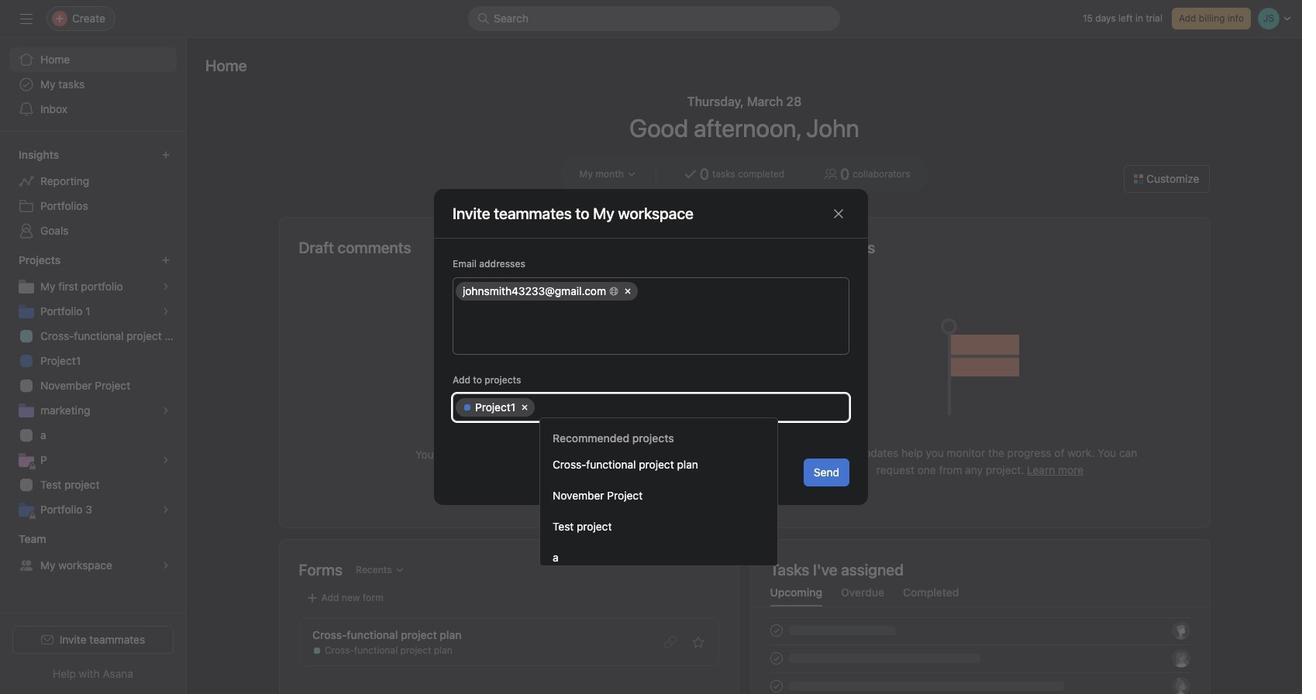 Task type: vqa. For each thing, say whether or not it's contained in the screenshot.
New milestone cell
no



Task type: locate. For each thing, give the bounding box(es) containing it.
none text field inside row
[[541, 399, 841, 417]]

1 vertical spatial row
[[454, 395, 849, 421]]

list box
[[468, 6, 841, 31]]

None text field
[[541, 399, 841, 417]]

1 row from the top
[[454, 278, 849, 305]]

dialog
[[434, 189, 869, 506]]

0 vertical spatial row
[[454, 278, 849, 305]]

teams element
[[0, 526, 186, 582]]

row
[[454, 278, 849, 305], [454, 395, 849, 421]]

cell
[[456, 282, 638, 301], [641, 282, 845, 301], [456, 399, 535, 417]]

cell for first row from the top of the page
[[456, 282, 638, 301]]

hide sidebar image
[[20, 12, 33, 25]]



Task type: describe. For each thing, give the bounding box(es) containing it.
insights element
[[0, 141, 186, 247]]

add to favorites image
[[692, 637, 705, 649]]

projects element
[[0, 247, 186, 526]]

copy form link image
[[664, 637, 677, 649]]

prominent image
[[478, 12, 490, 25]]

2 row from the top
[[454, 395, 849, 421]]

global element
[[0, 38, 186, 131]]

cell for second row
[[456, 399, 535, 417]]

close this dialog image
[[833, 207, 845, 220]]



